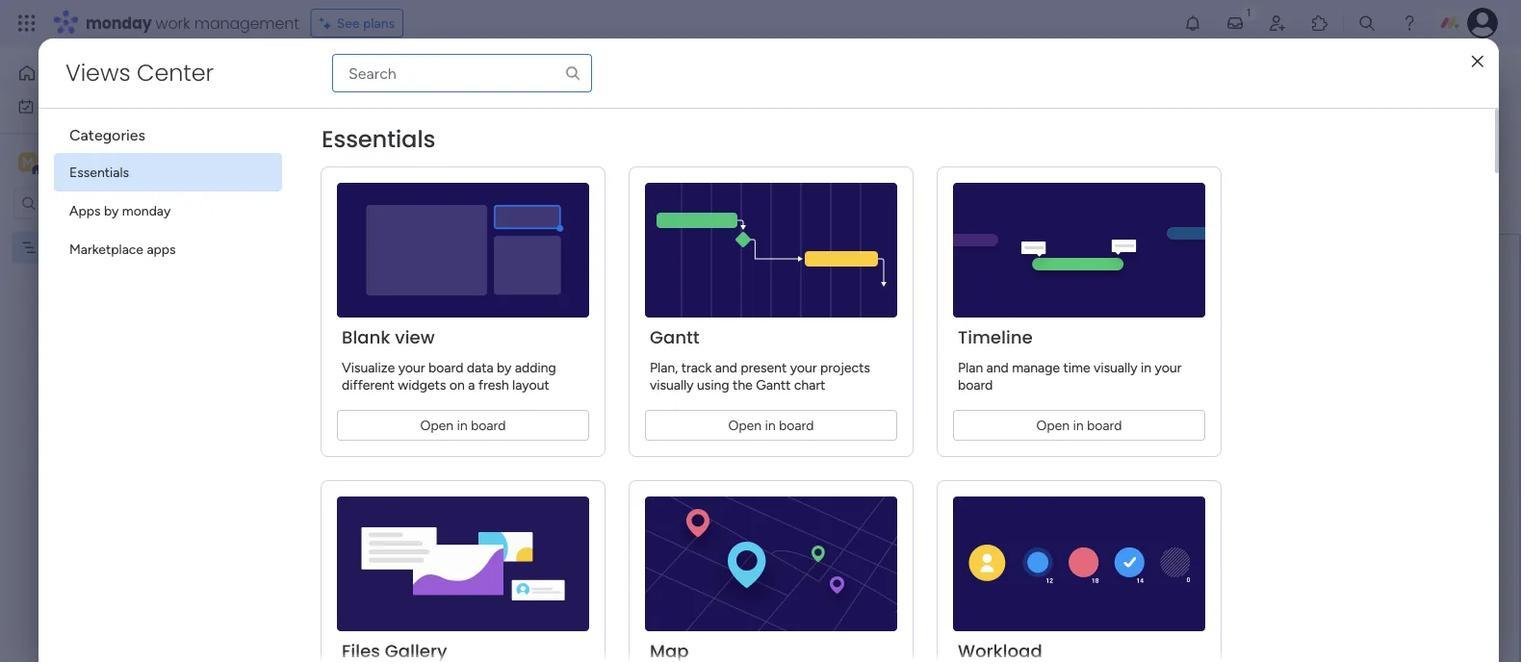 Task type: describe. For each thing, give the bounding box(es) containing it.
the
[[733, 377, 753, 393]]

my work button
[[12, 91, 207, 122]]

files
[[1067, 301, 1094, 317]]

open for gantt
[[728, 417, 762, 434]]

kanban
[[1067, 270, 1112, 286]]

start
[[763, 394, 815, 426]]

first inside list box
[[67, 239, 91, 256]]

view for blank view visualize your board data by adding different widgets on a fresh layout
[[395, 325, 435, 350]]

board inside blank view visualize your board data by adding different widgets on a fresh layout
[[428, 360, 463, 376]]

on
[[449, 377, 465, 393]]

categories
[[69, 126, 145, 144]]

essentials inside option
[[69, 164, 129, 181]]

layout
[[512, 377, 549, 393]]

more views
[[1044, 457, 1112, 473]]

visually inside gantt plan, track and present your projects visually using the gantt chart
[[650, 377, 694, 393]]

plan
[[958, 360, 983, 376]]

plans
[[363, 15, 395, 31]]

main for main workspace
[[44, 153, 78, 171]]

home button
[[12, 58, 207, 89]]

gantt plan, track and present your projects visually using the gantt chart
[[650, 325, 870, 393]]

apps
[[147, 241, 176, 258]]

in for view
[[457, 417, 468, 434]]

adding
[[515, 360, 556, 376]]

1 horizontal spatial table
[[1067, 147, 1098, 163]]

main for main table
[[506, 69, 535, 85]]

notifications image
[[1183, 13, 1202, 33]]

main table button
[[476, 62, 584, 92]]

open in board button for blank view
[[337, 410, 589, 441]]

open in board button for timeline
[[953, 410, 1205, 441]]

select product image
[[17, 13, 37, 33]]

My first board field
[[293, 63, 456, 95]]

blank for blank view
[[1067, 362, 1099, 379]]

in for plan,
[[765, 417, 776, 434]]

visually inside timeline plan and manage time visually in your board
[[1094, 360, 1138, 376]]

Search in workspace field
[[40, 193, 161, 215]]

by inside blank view visualize your board data by adding different widgets on a fresh layout
[[497, 360, 512, 376]]

m
[[22, 154, 34, 170]]

see
[[337, 15, 360, 31]]

edit form
[[299, 120, 356, 137]]

my inside list box
[[45, 239, 64, 256]]

plan,
[[650, 360, 678, 376]]

build
[[852, 468, 886, 486]]

timeline
[[958, 325, 1033, 350]]

1 horizontal spatial views
[[1082, 114, 1119, 130]]

inbox image
[[1226, 13, 1245, 33]]

and inside timeline plan and manage time visually in your board
[[986, 360, 1009, 376]]

apps by monday option
[[54, 192, 282, 230]]

build form button
[[836, 458, 938, 497]]

first inside field
[[336, 63, 377, 95]]

visualize
[[342, 360, 395, 376]]

powered by
[[386, 119, 468, 138]]

1 horizontal spatial gantt
[[756, 377, 791, 393]]

by right powered
[[451, 119, 468, 138]]

gantt for gantt plan, track and present your projects visually using the gantt chart
[[650, 325, 700, 350]]

marketplace apps option
[[54, 230, 282, 269]]

projects
[[820, 360, 870, 376]]

0 vertical spatial essentials
[[322, 123, 435, 155]]

0 vertical spatial views
[[65, 57, 130, 89]]

search image
[[564, 65, 582, 82]]

open in board button for gantt
[[645, 410, 897, 441]]

help image
[[1400, 13, 1419, 33]]

management
[[194, 12, 299, 34]]

in inside timeline plan and manage time visually in your board
[[1141, 360, 1152, 376]]

categories list box
[[54, 109, 297, 269]]

monday work management
[[86, 12, 299, 34]]

data
[[467, 360, 494, 376]]

my inside button
[[42, 98, 61, 115]]

different
[[342, 377, 395, 393]]

board views
[[1044, 114, 1119, 130]]

powered
[[386, 119, 447, 138]]

workspace
[[82, 153, 158, 171]]

monday inside apps by monday option
[[122, 203, 171, 219]]

present
[[741, 360, 787, 376]]

work for monday
[[156, 12, 190, 34]]

edit form button
[[292, 113, 363, 144]]

gallery
[[1097, 301, 1139, 317]]

view for blank view
[[1102, 362, 1130, 379]]

workspace selection element
[[18, 151, 161, 176]]

blank view visualize your board data by adding different widgets on a fresh layout
[[342, 325, 556, 393]]

apps by monday
[[69, 203, 171, 219]]

let's
[[709, 394, 757, 426]]

main workspace
[[44, 153, 158, 171]]

build form
[[852, 468, 923, 486]]

manage
[[1012, 360, 1060, 376]]

gantt for gantt
[[1067, 178, 1102, 194]]

open for timeline
[[1036, 417, 1070, 434]]

Search for a column type search field
[[332, 54, 592, 92]]



Task type: vqa. For each thing, say whether or not it's contained in the screenshot.
New Project
no



Task type: locate. For each thing, give the bounding box(es) containing it.
board down apps by monday
[[94, 239, 129, 256]]

calendar
[[1067, 239, 1120, 256]]

open
[[420, 417, 454, 434], [728, 417, 762, 434], [1036, 417, 1070, 434]]

essentials up the search in workspace field
[[69, 164, 129, 181]]

visually
[[1094, 360, 1138, 376], [650, 377, 694, 393]]

1 horizontal spatial essentials
[[322, 123, 435, 155]]

my first board inside field
[[297, 63, 451, 95]]

by inside option
[[104, 203, 119, 219]]

1 vertical spatial blank
[[1067, 362, 1099, 379]]

workspace image
[[18, 152, 38, 173]]

1 horizontal spatial my first board
[[297, 63, 451, 95]]

your inside gantt plan, track and present your projects visually using the gantt chart
[[790, 360, 817, 376]]

visually down plan,
[[650, 377, 694, 393]]

1 open from the left
[[420, 417, 454, 434]]

by up fresh
[[497, 360, 512, 376]]

1 horizontal spatial open
[[728, 417, 762, 434]]

0 vertical spatial visually
[[1094, 360, 1138, 376]]

more
[[1044, 457, 1075, 473]]

your down plan
[[954, 394, 1005, 426]]

0 horizontal spatial main
[[44, 153, 78, 171]]

in
[[1141, 360, 1152, 376], [457, 417, 468, 434], [765, 417, 776, 434], [1073, 417, 1084, 434]]

0 vertical spatial first
[[336, 63, 377, 95]]

1 horizontal spatial main
[[506, 69, 535, 85]]

views
[[1078, 457, 1112, 473]]

2 horizontal spatial open
[[1036, 417, 1070, 434]]

0 horizontal spatial blank
[[342, 325, 390, 350]]

0 horizontal spatial open in board button
[[337, 410, 589, 441]]

open in board button
[[337, 410, 589, 441], [645, 410, 897, 441], [953, 410, 1205, 441]]

fresh
[[478, 377, 509, 393]]

1 vertical spatial work
[[64, 98, 93, 115]]

1 vertical spatial gantt
[[650, 325, 700, 350]]

0 vertical spatial my first board
[[297, 63, 451, 95]]

board inside timeline plan and manage time visually in your board
[[958, 377, 993, 393]]

form for build form
[[890, 468, 923, 486]]

and
[[715, 360, 737, 376], [986, 360, 1009, 376]]

time
[[1063, 360, 1090, 376]]

1 and from the left
[[715, 360, 737, 376]]

1 vertical spatial my
[[42, 98, 61, 115]]

2 open from the left
[[728, 417, 762, 434]]

table up workforms logo
[[538, 69, 570, 85]]

2 horizontal spatial form
[[1011, 394, 1065, 426]]

essentials down "my first board" field
[[322, 123, 435, 155]]

blank view
[[1067, 362, 1130, 379]]

open in board
[[420, 417, 506, 434], [728, 417, 814, 434], [1036, 417, 1122, 434]]

3 open in board from the left
[[1036, 417, 1122, 434]]

table
[[538, 69, 570, 85], [1067, 147, 1098, 163]]

marketplace
[[69, 241, 143, 258]]

1 horizontal spatial work
[[156, 12, 190, 34]]

1 horizontal spatial view
[[1102, 362, 1130, 379]]

1 horizontal spatial and
[[986, 360, 1009, 376]]

0 horizontal spatial essentials
[[69, 164, 129, 181]]

0 vertical spatial blank
[[342, 325, 390, 350]]

view inside blank view visualize your board data by adding different widgets on a fresh layout
[[395, 325, 435, 350]]

0 vertical spatial gantt
[[1067, 178, 1102, 194]]

open up more
[[1036, 417, 1070, 434]]

board down fresh
[[471, 417, 506, 434]]

center
[[137, 57, 214, 89]]

table down board views
[[1067, 147, 1098, 163]]

my work
[[42, 98, 93, 115]]

0 horizontal spatial open in board
[[420, 417, 506, 434]]

board down plan
[[958, 377, 993, 393]]

1 vertical spatial first
[[67, 239, 91, 256]]

form for edit form
[[327, 120, 356, 137]]

0 vertical spatial table
[[538, 69, 570, 85]]

0 vertical spatial work
[[156, 12, 190, 34]]

apps image
[[1310, 13, 1330, 33]]

a
[[468, 377, 475, 393]]

main inside button
[[506, 69, 535, 85]]

1 vertical spatial views
[[1082, 114, 1119, 130]]

your
[[398, 360, 425, 376], [790, 360, 817, 376], [1155, 360, 1182, 376], [954, 394, 1005, 426]]

2 horizontal spatial gantt
[[1067, 178, 1102, 194]]

open down the
[[728, 417, 762, 434]]

table inside button
[[538, 69, 570, 85]]

search everything image
[[1357, 13, 1377, 33]]

gantt down present
[[756, 377, 791, 393]]

1 vertical spatial table
[[1067, 147, 1098, 163]]

home
[[44, 65, 81, 81]]

views up my work button
[[65, 57, 130, 89]]

1 horizontal spatial open in board
[[728, 417, 814, 434]]

0 horizontal spatial table
[[538, 69, 570, 85]]

main up workforms logo
[[506, 69, 535, 85]]

your up chart
[[790, 360, 817, 376]]

main table
[[506, 69, 570, 85]]

1 horizontal spatial form
[[890, 468, 923, 486]]

track
[[681, 360, 712, 376]]

2 and from the left
[[986, 360, 1009, 376]]

open in board down the
[[728, 417, 814, 434]]

gantt up calendar
[[1067, 178, 1102, 194]]

0 horizontal spatial my first board
[[45, 239, 129, 256]]

board inside list box
[[94, 239, 129, 256]]

1 vertical spatial monday
[[122, 203, 171, 219]]

building
[[856, 394, 948, 426]]

view
[[395, 325, 435, 350], [1102, 362, 1130, 379]]

option
[[0, 230, 246, 234]]

blank inside blank view visualize your board data by adding different widgets on a fresh layout
[[342, 325, 390, 350]]

0 vertical spatial view
[[395, 325, 435, 350]]

2 vertical spatial gantt
[[756, 377, 791, 393]]

open in board button up more views
[[953, 410, 1205, 441]]

open in board for timeline
[[1036, 417, 1122, 434]]

board down chart
[[779, 417, 814, 434]]

1 open in board button from the left
[[337, 410, 589, 441]]

in down on
[[457, 417, 468, 434]]

views
[[65, 57, 130, 89], [1082, 114, 1119, 130]]

my down home
[[42, 98, 61, 115]]

by down chart
[[821, 394, 850, 426]]

0 horizontal spatial first
[[67, 239, 91, 256]]

essentials option
[[54, 153, 282, 192]]

your up widgets
[[398, 360, 425, 376]]

board inside field
[[383, 63, 451, 95]]

0 horizontal spatial and
[[715, 360, 737, 376]]

gantt up plan,
[[650, 325, 700, 350]]

0 horizontal spatial visually
[[650, 377, 694, 393]]

view up widgets
[[395, 325, 435, 350]]

1 horizontal spatial first
[[336, 63, 377, 95]]

form right edit
[[327, 120, 356, 137]]

1 vertical spatial visually
[[650, 377, 694, 393]]

work for my
[[64, 98, 93, 115]]

my up edit
[[297, 63, 330, 95]]

my first board
[[297, 63, 451, 95], [45, 239, 129, 256]]

monday up 'apps'
[[122, 203, 171, 219]]

by right apps
[[104, 203, 119, 219]]

1 vertical spatial my first board
[[45, 239, 129, 256]]

my first board down plans
[[297, 63, 451, 95]]

first down see plans button
[[336, 63, 377, 95]]

essentials
[[322, 123, 435, 155], [69, 164, 129, 181]]

2 horizontal spatial open in board button
[[953, 410, 1205, 441]]

form
[[327, 120, 356, 137], [1011, 394, 1065, 426], [890, 468, 923, 486]]

1 vertical spatial view
[[1102, 362, 1130, 379]]

0 vertical spatial main
[[506, 69, 535, 85]]

2 vertical spatial form
[[890, 468, 923, 486]]

1 vertical spatial main
[[44, 153, 78, 171]]

by
[[451, 119, 468, 138], [104, 203, 119, 219], [497, 360, 512, 376], [821, 394, 850, 426]]

view right time
[[1102, 362, 1130, 379]]

and inside gantt plan, track and present your projects visually using the gantt chart
[[715, 360, 737, 376]]

gantt
[[1067, 178, 1102, 194], [650, 325, 700, 350], [756, 377, 791, 393]]

0 horizontal spatial gantt
[[650, 325, 700, 350]]

board up the views
[[1087, 417, 1122, 434]]

1 horizontal spatial open in board button
[[645, 410, 897, 441]]

3 open from the left
[[1036, 417, 1070, 434]]

in for plan
[[1073, 417, 1084, 434]]

timeline plan and manage time visually in your board
[[958, 325, 1182, 393]]

your inside blank view visualize your board data by adding different widgets on a fresh layout
[[398, 360, 425, 376]]

views right board on the right top
[[1082, 114, 1119, 130]]

main
[[506, 69, 535, 85], [44, 153, 78, 171]]

and up using
[[715, 360, 737, 376]]

1 open in board from the left
[[420, 417, 506, 434]]

board
[[1044, 114, 1079, 130]]

workforms logo image
[[475, 113, 584, 144]]

my first board inside list box
[[45, 239, 129, 256]]

work inside button
[[64, 98, 93, 115]]

1 horizontal spatial blank
[[1067, 362, 1099, 379]]

widgets
[[398, 377, 446, 393]]

3 open in board button from the left
[[953, 410, 1205, 441]]

2 open in board from the left
[[728, 417, 814, 434]]

work
[[156, 12, 190, 34], [64, 98, 93, 115]]

my left the marketplace
[[45, 239, 64, 256]]

board
[[383, 63, 451, 95], [94, 239, 129, 256], [428, 360, 463, 376], [958, 377, 993, 393], [471, 417, 506, 434], [779, 417, 814, 434], [1087, 417, 1122, 434]]

in up more views
[[1073, 417, 1084, 434]]

your inside timeline plan and manage time visually in your board
[[1155, 360, 1182, 376]]

0 horizontal spatial views
[[65, 57, 130, 89]]

blank for blank view visualize your board data by adding different widgets on a fresh layout
[[342, 325, 390, 350]]

1 vertical spatial essentials
[[69, 164, 129, 181]]

1 horizontal spatial visually
[[1094, 360, 1138, 376]]

your right blank view
[[1155, 360, 1182, 376]]

monday
[[86, 12, 152, 34], [122, 203, 171, 219]]

chart
[[794, 377, 825, 393]]

my inside field
[[297, 63, 330, 95]]

open in board up more views
[[1036, 417, 1122, 434]]

views center
[[65, 57, 214, 89]]

0 horizontal spatial view
[[395, 325, 435, 350]]

blank
[[342, 325, 390, 350], [1067, 362, 1099, 379]]

let's start by building your form
[[709, 394, 1065, 426]]

0 horizontal spatial form
[[327, 120, 356, 137]]

blank up visualize
[[342, 325, 390, 350]]

marketplace apps
[[69, 241, 176, 258]]

see plans button
[[311, 9, 404, 38]]

2 horizontal spatial open in board
[[1036, 417, 1122, 434]]

form down manage
[[1011, 394, 1065, 426]]

work up center
[[156, 12, 190, 34]]

and right plan
[[986, 360, 1009, 376]]

see plans
[[337, 15, 395, 31]]

main right workspace image
[[44, 153, 78, 171]]

board up on
[[428, 360, 463, 376]]

files gallery
[[1067, 301, 1139, 317]]

in right blank view
[[1141, 360, 1152, 376]]

my first board down apps
[[45, 239, 129, 256]]

0 vertical spatial form
[[327, 120, 356, 137]]

my
[[297, 63, 330, 95], [42, 98, 61, 115], [45, 239, 64, 256]]

open in board down on
[[420, 417, 506, 434]]

apps
[[69, 203, 101, 219]]

board up powered
[[383, 63, 451, 95]]

1 vertical spatial form
[[1011, 394, 1065, 426]]

open down widgets
[[420, 417, 454, 434]]

open in board button down the
[[645, 410, 897, 441]]

form right build
[[890, 468, 923, 486]]

invite members image
[[1268, 13, 1287, 33]]

work down home
[[64, 98, 93, 115]]

1 image
[[1240, 1, 1257, 23]]

my first board list box
[[0, 227, 246, 524]]

visually right time
[[1094, 360, 1138, 376]]

monday up home button
[[86, 12, 152, 34]]

0 horizontal spatial open
[[420, 417, 454, 434]]

first down apps
[[67, 239, 91, 256]]

edit
[[299, 120, 324, 137]]

blank right manage
[[1067, 362, 1099, 379]]

0 horizontal spatial work
[[64, 98, 93, 115]]

john smith image
[[1467, 8, 1498, 39]]

open in board button down on
[[337, 410, 589, 441]]

2 vertical spatial my
[[45, 239, 64, 256]]

categories heading
[[54, 109, 282, 153]]

open in board for gantt
[[728, 417, 814, 434]]

dapulse x slim image
[[1472, 55, 1483, 69]]

None search field
[[332, 54, 592, 92]]

0 vertical spatial monday
[[86, 12, 152, 34]]

2 open in board button from the left
[[645, 410, 897, 441]]

open for blank view
[[420, 417, 454, 434]]

in right let's
[[765, 417, 776, 434]]

open in board for blank view
[[420, 417, 506, 434]]

first
[[336, 63, 377, 95], [67, 239, 91, 256]]

using
[[697, 377, 729, 393]]

main inside workspace selection element
[[44, 153, 78, 171]]

0 vertical spatial my
[[297, 63, 330, 95]]



